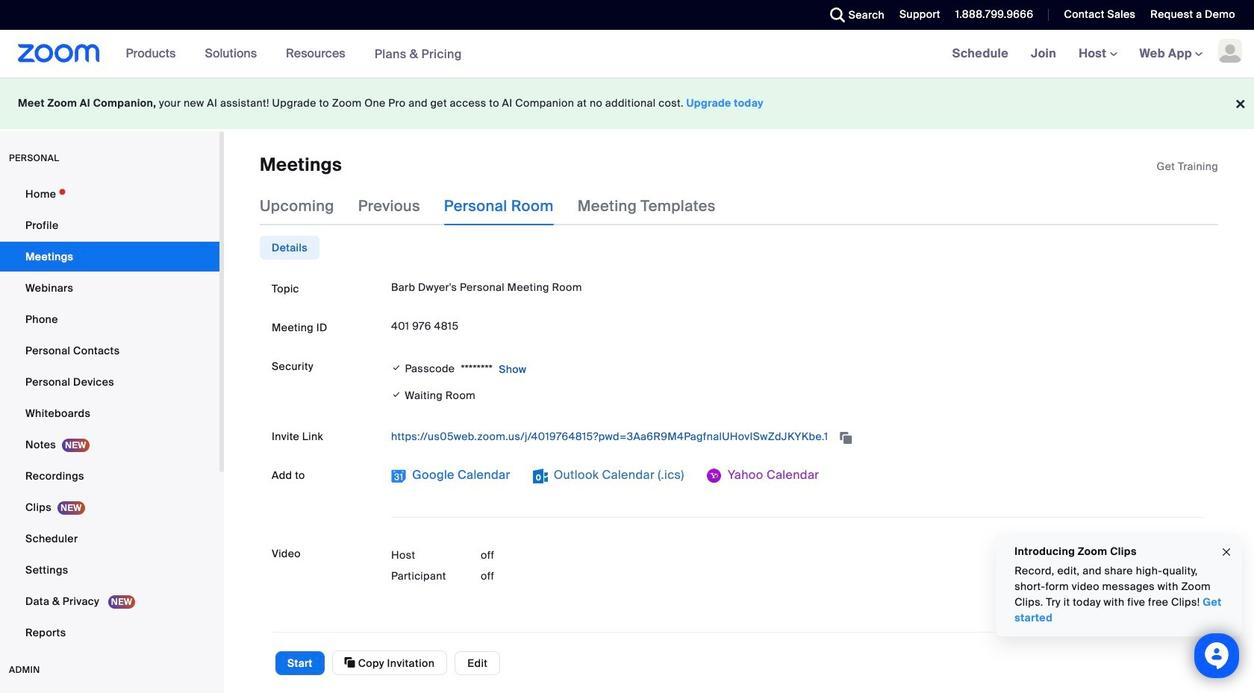 Task type: describe. For each thing, give the bounding box(es) containing it.
profile picture image
[[1219, 39, 1243, 63]]

1 vertical spatial application
[[391, 425, 1207, 449]]

zoom logo image
[[18, 44, 100, 63]]

add to yahoo calendar image
[[707, 469, 722, 484]]

product information navigation
[[115, 30, 473, 78]]

close image
[[1221, 544, 1233, 561]]

meetings navigation
[[942, 30, 1255, 78]]

checked image
[[391, 388, 402, 404]]

checked image
[[391, 361, 402, 376]]

tabs of meeting tab list
[[260, 187, 740, 226]]



Task type: vqa. For each thing, say whether or not it's contained in the screenshot.
product information Navigation
yes



Task type: locate. For each thing, give the bounding box(es) containing it.
add to outlook calendar (.ics) image
[[533, 469, 548, 484]]

tab list
[[260, 236, 320, 260]]

add to google calendar image
[[391, 469, 406, 484]]

banner
[[0, 30, 1255, 78]]

footer
[[0, 78, 1255, 129]]

application
[[1157, 159, 1219, 174], [391, 425, 1207, 449]]

0 vertical spatial application
[[1157, 159, 1219, 174]]

personal menu menu
[[0, 179, 220, 650]]

copy image
[[345, 657, 355, 670]]

tab
[[260, 236, 320, 260]]



